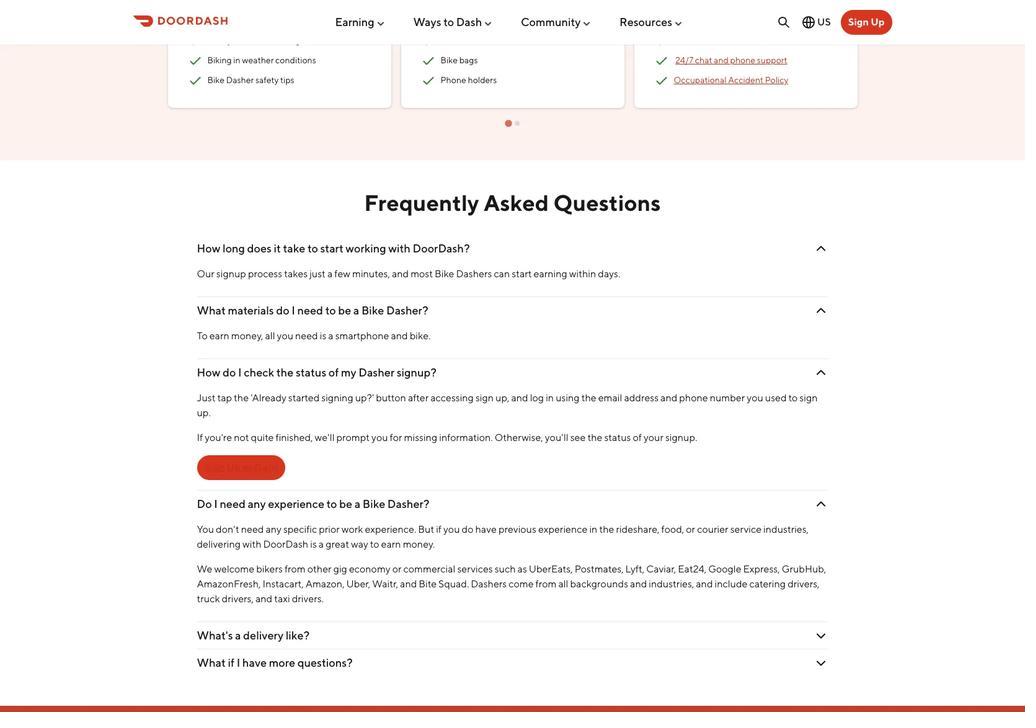 Task type: vqa. For each thing, say whether or not it's contained in the screenshot.
in to the top
yes



Task type: describe. For each thing, give the bounding box(es) containing it.
the right see
[[588, 432, 603, 444]]

questions?
[[298, 656, 353, 669]]

what for what if i have more questions?
[[197, 656, 226, 669]]

doordash?
[[413, 242, 470, 255]]

prompt
[[337, 432, 370, 444]]

sign for sign up to dash
[[204, 462, 225, 473]]

the inside the you don't need any specific prior work experience. but if you do have previous experience in the rideshare, food, or courier service industries, delivering with doordash is a great way to earn money.
[[600, 524, 614, 535]]

industries, inside the you don't need any specific prior work experience. but if you do have previous experience in the rideshare, food, or courier service industries, delivering with doordash is a great way to earn money.
[[764, 524, 809, 535]]

support
[[757, 55, 788, 65]]

economy
[[349, 563, 391, 575]]

frequently asked questions
[[364, 189, 661, 216]]

check mark image for helmets
[[421, 33, 436, 48]]

delivering
[[197, 539, 241, 550]]

our signup process takes just a few minutes, and most bike dashers can start earning within days.
[[197, 268, 621, 280]]

you
[[197, 524, 214, 535]]

i down what's a delivery like?
[[237, 656, 240, 669]]

and left bike.
[[391, 330, 408, 342]]

otherwise,
[[495, 432, 543, 444]]

holders
[[468, 75, 497, 85]]

a up smartphone
[[354, 304, 359, 317]]

0 vertical spatial is
[[320, 330, 327, 342]]

within
[[569, 268, 596, 280]]

bike dasher safety tips
[[208, 75, 294, 85]]

check mark image left safety
[[188, 33, 203, 48]]

check mark image left occupational
[[654, 73, 669, 88]]

and down the lyft,
[[630, 578, 647, 590]]

waitr,
[[372, 578, 398, 590]]

ways to dash
[[413, 15, 482, 28]]

in inside know before you go region
[[233, 55, 241, 65]]

0 vertical spatial from
[[285, 563, 306, 575]]

check mark image left "24/7" at the right of page
[[654, 53, 669, 68]]

up for sign up to dash
[[227, 462, 241, 473]]

and down eat24,
[[696, 578, 713, 590]]

service
[[731, 524, 762, 535]]

helmets
[[441, 35, 473, 45]]

1 vertical spatial tips
[[280, 75, 294, 85]]

ways to dash link
[[413, 10, 493, 33]]

information.
[[439, 432, 493, 444]]

if inside the you don't need any specific prior work experience. but if you do have previous experience in the rideshare, food, or courier service industries, delivering with doordash is a great way to earn money.
[[436, 524, 442, 535]]

more!
[[464, 12, 487, 21]]

how for how do i check the status of my dasher signup?
[[197, 366, 220, 379]]

weather
[[242, 55, 274, 65]]

1 horizontal spatial drivers,
[[788, 578, 820, 590]]

check mark image for phone holders
[[421, 73, 436, 88]]

like
[[565, 0, 578, 8]]

it
[[274, 242, 281, 255]]

log
[[530, 392, 544, 404]]

all inside we welcome bikers from other gig economy or commercial services such as ubereats, postmates, lyft, caviar, eat24, google express, grubhub, amazonfresh, instacart, amazon, uber, waitr, and bite squad. dashers come from all backgrounds and industries, and include catering drivers, truck drivers, and taxi drivers.
[[559, 578, 569, 590]]

how for how long does it take to start working with doordash?
[[197, 242, 220, 255]]

accessing
[[431, 392, 474, 404]]

come
[[509, 578, 534, 590]]

doordash
[[263, 539, 308, 550]]

bike right "most" at the left top
[[435, 268, 454, 280]]

to inside the you don't need any specific prior work experience. but if you do have previous experience in the rideshare, food, or courier service industries, delivering with doordash is a great way to earn money.
[[370, 539, 379, 550]]

earn inside the you don't need any specific prior work experience. but if you do have previous experience in the rideshare, food, or courier service industries, delivering with doordash is a great way to earn money.
[[381, 539, 401, 550]]

caviar,
[[647, 563, 676, 575]]

dash inside "link"
[[255, 462, 278, 473]]

bike left 'bags'
[[441, 55, 458, 65]]

occupational
[[674, 75, 727, 85]]

0 horizontal spatial start
[[320, 242, 344, 255]]

biking
[[208, 55, 232, 65]]

1 vertical spatial start
[[512, 268, 532, 280]]

and left bite
[[400, 578, 417, 590]]

you inside just tap the 'already started signing up?' button after accessing sign up, and log in using the email address and phone number you used to sign up.
[[747, 392, 764, 404]]

phone inside just tap the 'already started signing up?' button after accessing sign up, and log in using the email address and phone number you used to sign up.
[[680, 392, 708, 404]]

instacart,
[[263, 578, 304, 590]]

with inside the you don't need any specific prior work experience. but if you do have previous experience in the rideshare, food, or courier service industries, delivering with doordash is a great way to earn money.
[[243, 539, 261, 550]]

your
[[644, 432, 664, 444]]

resources link
[[620, 10, 684, 33]]

sign for sign up
[[849, 16, 869, 28]]

occupational accident policy link
[[674, 75, 789, 85]]

check mark image left bike bags
[[421, 53, 436, 68]]

previous
[[499, 524, 537, 535]]

tap
[[217, 392, 232, 404]]

materials
[[228, 304, 274, 317]]

just
[[310, 268, 326, 280]]

'already
[[251, 392, 287, 404]]

takes
[[284, 268, 308, 280]]

i up to earn money, all you need is a smartphone and bike.
[[292, 304, 295, 317]]

what materials do i need to be a bike dasher?
[[197, 304, 428, 317]]

check
[[244, 366, 274, 379]]

24/7 chat and phone support
[[676, 55, 788, 65]]

1 vertical spatial have
[[242, 656, 267, 669]]

and left taxi
[[256, 593, 272, 605]]

process
[[248, 268, 282, 280]]

sign up
[[849, 16, 885, 28]]

squad.
[[439, 578, 469, 590]]

chat
[[695, 55, 713, 65]]

to up helmets
[[444, 15, 454, 28]]

dasher inside know before you go region
[[226, 75, 254, 85]]

select a slide to show tab list
[[163, 118, 863, 128]]

a up work
[[355, 498, 361, 511]]

safety with bike dashing
[[208, 35, 301, 45]]

bike up smartphone
[[362, 304, 384, 317]]

below,
[[421, 12, 446, 21]]

signup?
[[397, 366, 437, 379]]

to inside just tap the 'already started signing up?' button after accessing sign up, and log in using the email address and phone number you used to sign up.
[[789, 392, 798, 404]]

work
[[342, 524, 363, 535]]

gig
[[334, 563, 347, 575]]

bike.
[[410, 330, 431, 342]]

google
[[709, 563, 742, 575]]

safety
[[256, 75, 279, 85]]

you left for
[[372, 432, 388, 444]]

bags
[[460, 55, 478, 65]]

the right using
[[582, 392, 597, 404]]

not
[[234, 432, 249, 444]]

signup.
[[666, 432, 698, 444]]

1 sign from the left
[[476, 392, 494, 404]]

experience.
[[365, 524, 416, 535]]

earning link
[[335, 10, 386, 33]]

do inside the you don't need any specific prior work experience. but if you do have previous experience in the rideshare, food, or courier service industries, delivering with doordash is a great way to earn money.
[[462, 524, 474, 535]]

the inside like the below, and more!
[[580, 0, 593, 8]]

ubereats,
[[529, 563, 573, 575]]

long
[[223, 242, 245, 255]]

check mark image for biking in weather conditions
[[188, 53, 203, 68]]

a inside the you don't need any specific prior work experience. but if you do have previous experience in the rideshare, food, or courier service industries, delivering with doordash is a great way to earn money.
[[319, 539, 324, 550]]

have inside the you don't need any specific prior work experience. but if you do have previous experience in the rideshare, food, or courier service industries, delivering with doordash is a great way to earn money.
[[476, 524, 497, 535]]

know before you go region
[[163, 0, 1026, 128]]

community link
[[521, 10, 592, 33]]

need inside the you don't need any specific prior work experience. but if you do have previous experience in the rideshare, food, or courier service industries, delivering with doordash is a great way to earn money.
[[241, 524, 264, 535]]

few
[[335, 268, 350, 280]]

you inside the you don't need any specific prior work experience. but if you do have previous experience in the rideshare, food, or courier service industries, delivering with doordash is a great way to earn money.
[[444, 524, 460, 535]]

what for what materials do i need to be a bike dasher?
[[197, 304, 226, 317]]

0 vertical spatial dashers
[[456, 268, 492, 280]]

1 horizontal spatial status
[[605, 432, 631, 444]]

we welcome bikers from other gig economy or commercial services such as ubereats, postmates, lyft, caviar, eat24, google express, grubhub, amazonfresh, instacart, amazon, uber, waitr, and bite squad. dashers come from all backgrounds and industries, and include catering drivers, truck drivers, and taxi drivers.
[[197, 563, 827, 605]]

you don't need any specific prior work experience. but if you do have previous experience in the rideshare, food, or courier service industries, delivering with doordash is a great way to earn money.
[[197, 524, 809, 550]]

drivers.
[[292, 593, 324, 605]]

a down what materials do i need to be a bike dasher?
[[328, 330, 334, 342]]

eat24,
[[678, 563, 707, 575]]

accident
[[729, 75, 764, 85]]

0 horizontal spatial status
[[296, 366, 326, 379]]

used
[[765, 392, 787, 404]]

community
[[521, 15, 581, 28]]

i right the do
[[214, 498, 218, 511]]

my
[[341, 366, 357, 379]]

need up to earn money, all you need is a smartphone and bike.
[[297, 304, 323, 317]]

way
[[351, 539, 368, 550]]

to right take
[[308, 242, 318, 255]]

email
[[598, 392, 622, 404]]

and left "most" at the left top
[[392, 268, 409, 280]]

what's
[[197, 629, 233, 642]]

delivery
[[243, 629, 284, 642]]

up?'
[[355, 392, 374, 404]]

a right "just"
[[328, 268, 333, 280]]

we
[[197, 563, 212, 575]]

frequently
[[364, 189, 479, 216]]



Task type: locate. For each thing, give the bounding box(es) containing it.
0 horizontal spatial all
[[265, 330, 275, 342]]

sign up button
[[841, 10, 892, 35]]

dashers left can
[[456, 268, 492, 280]]

is down what materials do i need to be a bike dasher?
[[320, 330, 327, 342]]

grubhub,
[[782, 563, 827, 575]]

be for experience
[[339, 498, 352, 511]]

2 how from the top
[[197, 366, 220, 379]]

the right like
[[580, 0, 593, 8]]

chevron down image for how do i check the status of my dasher signup?
[[814, 365, 829, 380]]

great
[[326, 539, 349, 550]]

4 chevron down image from the top
[[814, 497, 829, 512]]

0 horizontal spatial of
[[329, 366, 339, 379]]

the
[[580, 0, 593, 8], [277, 366, 294, 379], [234, 392, 249, 404], [582, 392, 597, 404], [588, 432, 603, 444], [600, 524, 614, 535]]

you down what materials do i need to be a bike dasher?
[[277, 330, 293, 342]]

1 vertical spatial what
[[197, 656, 226, 669]]

1 vertical spatial or
[[393, 563, 402, 575]]

to right the way
[[370, 539, 379, 550]]

industries, down caviar,
[[649, 578, 694, 590]]

a right the what's
[[235, 629, 241, 642]]

working
[[346, 242, 386, 255]]

1 horizontal spatial dasher
[[359, 366, 395, 379]]

status left your
[[605, 432, 631, 444]]

0 horizontal spatial dash
[[255, 462, 278, 473]]

commercial
[[404, 563, 456, 575]]

you
[[277, 330, 293, 342], [747, 392, 764, 404], [372, 432, 388, 444], [444, 524, 460, 535]]

food,
[[662, 524, 684, 535]]

2 sign from the left
[[800, 392, 818, 404]]

do right materials
[[276, 304, 290, 317]]

2 what from the top
[[197, 656, 226, 669]]

truck
[[197, 593, 220, 605]]

0 vertical spatial or
[[686, 524, 696, 535]]

be up work
[[339, 498, 352, 511]]

1 vertical spatial be
[[339, 498, 352, 511]]

dashers inside we welcome bikers from other gig economy or commercial services such as ubereats, postmates, lyft, caviar, eat24, google express, grubhub, amazonfresh, instacart, amazon, uber, waitr, and bite squad. dashers come from all backgrounds and industries, and include catering drivers, truck drivers, and taxi drivers.
[[471, 578, 507, 590]]

start right can
[[512, 268, 532, 280]]

0 horizontal spatial sign
[[476, 392, 494, 404]]

drivers, down the grubhub,
[[788, 578, 820, 590]]

0 vertical spatial any
[[248, 498, 266, 511]]

1 vertical spatial chevron down image
[[814, 655, 829, 670]]

1 horizontal spatial earn
[[381, 539, 401, 550]]

chevron down image for how long does it take to start working with doordash?
[[814, 241, 829, 256]]

1 horizontal spatial experience
[[538, 524, 588, 535]]

industries,
[[764, 524, 809, 535], [649, 578, 694, 590]]

our
[[197, 268, 215, 280]]

from up the instacart,
[[285, 563, 306, 575]]

bike
[[252, 35, 268, 45]]

sign inside button
[[849, 16, 869, 28]]

to inside tips to learn about:
[[188, 12, 196, 21]]

0 horizontal spatial dasher
[[226, 75, 254, 85]]

dashers
[[456, 268, 492, 280], [471, 578, 507, 590]]

number
[[710, 392, 745, 404]]

days.
[[598, 268, 621, 280]]

do up the services
[[462, 524, 474, 535]]

0 vertical spatial in
[[233, 55, 241, 65]]

money,
[[231, 330, 263, 342]]

0 vertical spatial all
[[265, 330, 275, 342]]

0 vertical spatial be
[[338, 304, 351, 317]]

chevron down image for do i need any experience to be a bike dasher?
[[814, 497, 829, 512]]

experience up specific
[[268, 498, 324, 511]]

0 vertical spatial tips
[[355, 0, 370, 8]]

what's a delivery like?
[[197, 629, 310, 642]]

1 vertical spatial dash
[[255, 462, 278, 473]]

experience up ubereats,
[[538, 524, 588, 535]]

like?
[[286, 629, 310, 642]]

1 vertical spatial if
[[228, 656, 235, 669]]

sign right us
[[849, 16, 869, 28]]

how left long
[[197, 242, 220, 255]]

to
[[188, 12, 196, 21], [444, 15, 454, 28], [308, 242, 318, 255], [326, 304, 336, 317], [789, 392, 798, 404], [243, 462, 253, 473], [327, 498, 337, 511], [370, 539, 379, 550]]

any for experience
[[248, 498, 266, 511]]

i left check
[[238, 366, 242, 379]]

about:
[[218, 12, 243, 21]]

bike bags
[[441, 55, 480, 65]]

prior
[[319, 524, 340, 535]]

need up don't
[[220, 498, 246, 511]]

asked
[[484, 189, 549, 216]]

in up the postmates,
[[590, 524, 598, 535]]

dasher? for do i need any experience to be a bike dasher?
[[388, 498, 430, 511]]

to up prior
[[327, 498, 337, 511]]

0 vertical spatial what
[[197, 304, 226, 317]]

0 horizontal spatial do
[[223, 366, 236, 379]]

1 vertical spatial drivers,
[[222, 593, 254, 605]]

learn
[[197, 12, 217, 21]]

0 vertical spatial chevron down image
[[814, 628, 829, 643]]

0 vertical spatial dasher?
[[386, 304, 428, 317]]

1 horizontal spatial is
[[320, 330, 327, 342]]

0 vertical spatial experience
[[268, 498, 324, 511]]

and left more!
[[447, 12, 462, 21]]

1 vertical spatial status
[[605, 432, 631, 444]]

address
[[624, 392, 659, 404]]

do
[[276, 304, 290, 317], [223, 366, 236, 379], [462, 524, 474, 535]]

1 horizontal spatial up
[[871, 16, 885, 28]]

in right biking
[[233, 55, 241, 65]]

to up to earn money, all you need is a smartphone and bike.
[[326, 304, 336, 317]]

1 vertical spatial earn
[[381, 539, 401, 550]]

the left rideshare,
[[600, 524, 614, 535]]

dasher? up bike.
[[386, 304, 428, 317]]

0 vertical spatial industries,
[[764, 524, 809, 535]]

is inside the you don't need any specific prior work experience. but if you do have previous experience in the rideshare, food, or courier service industries, delivering with doordash is a great way to earn money.
[[310, 539, 317, 550]]

0 vertical spatial how
[[197, 242, 220, 255]]

lyft,
[[626, 563, 645, 575]]

globe line image
[[802, 15, 817, 30]]

button
[[376, 392, 406, 404]]

0 horizontal spatial drivers,
[[222, 593, 254, 605]]

of left my
[[329, 366, 339, 379]]

3 chevron down image from the top
[[814, 365, 829, 380]]

what down the what's
[[197, 656, 226, 669]]

2 horizontal spatial do
[[462, 524, 474, 535]]

any
[[248, 498, 266, 511], [266, 524, 282, 535]]

1 vertical spatial sign
[[204, 462, 225, 473]]

up inside sign up to dash "link"
[[227, 462, 241, 473]]

such
[[495, 563, 516, 575]]

0 vertical spatial of
[[329, 366, 339, 379]]

take
[[283, 242, 305, 255]]

catering
[[750, 578, 786, 590]]

but
[[418, 524, 434, 535]]

just tap the 'already started signing up?' button after accessing sign up, and log in using the email address and phone number you used to sign up.
[[197, 392, 818, 419]]

bike up the experience.
[[363, 498, 385, 511]]

1 vertical spatial is
[[310, 539, 317, 550]]

started
[[288, 392, 320, 404]]

using
[[556, 392, 580, 404]]

is down specific
[[310, 539, 317, 550]]

any up doordash on the bottom left of the page
[[266, 524, 282, 535]]

do
[[197, 498, 212, 511]]

need right don't
[[241, 524, 264, 535]]

1 vertical spatial dasher
[[359, 366, 395, 379]]

0 vertical spatial dasher
[[226, 75, 254, 85]]

welcome
[[214, 563, 254, 575]]

to
[[197, 330, 208, 342]]

1 vertical spatial do
[[223, 366, 236, 379]]

the right check
[[277, 366, 294, 379]]

with up our signup process takes just a few minutes, and most bike dashers can start earning within days.
[[389, 242, 411, 255]]

us
[[818, 16, 831, 28]]

0 horizontal spatial is
[[310, 539, 317, 550]]

is
[[320, 330, 327, 342], [310, 539, 317, 550]]

have left previous
[[476, 524, 497, 535]]

sign
[[476, 392, 494, 404], [800, 392, 818, 404]]

0 horizontal spatial if
[[228, 656, 235, 669]]

in inside just tap the 'already started signing up?' button after accessing sign up, and log in using the email address and phone number you used to sign up.
[[546, 392, 554, 404]]

to earn money, all you need is a smartphone and bike.
[[197, 330, 435, 342]]

0 vertical spatial drivers,
[[788, 578, 820, 590]]

of
[[329, 366, 339, 379], [633, 432, 642, 444]]

industries, inside we welcome bikers from other gig economy or commercial services such as ubereats, postmates, lyft, caviar, eat24, google express, grubhub, amazonfresh, instacart, amazon, uber, waitr, and bite squad. dashers come from all backgrounds and industries, and include catering drivers, truck drivers, and taxi drivers.
[[649, 578, 694, 590]]

or inside we welcome bikers from other gig economy or commercial services such as ubereats, postmates, lyft, caviar, eat24, google express, grubhub, amazonfresh, instacart, amazon, uber, waitr, and bite squad. dashers come from all backgrounds and industries, and include catering drivers, truck drivers, and taxi drivers.
[[393, 563, 402, 575]]

1 vertical spatial dashers
[[471, 578, 507, 590]]

1 vertical spatial experience
[[538, 524, 588, 535]]

and inside like the below, and more!
[[447, 12, 462, 21]]

dasher right my
[[359, 366, 395, 379]]

0 horizontal spatial industries,
[[649, 578, 694, 590]]

1 horizontal spatial of
[[633, 432, 642, 444]]

earning
[[534, 268, 568, 280]]

from down ubereats,
[[536, 578, 557, 590]]

chevron down image
[[814, 241, 829, 256], [814, 303, 829, 318], [814, 365, 829, 380], [814, 497, 829, 512]]

dashing
[[270, 35, 301, 45]]

courier
[[697, 524, 729, 535]]

sign
[[849, 16, 869, 28], [204, 462, 225, 473]]

phone left "number"
[[680, 392, 708, 404]]

sign right used
[[800, 392, 818, 404]]

or right food, on the right bottom of the page
[[686, 524, 696, 535]]

postmates,
[[575, 563, 624, 575]]

and right chat
[[714, 55, 729, 65]]

start up few
[[320, 242, 344, 255]]

if down the what's
[[228, 656, 235, 669]]

0 horizontal spatial in
[[233, 55, 241, 65]]

2 horizontal spatial in
[[590, 524, 598, 535]]

quite
[[251, 432, 274, 444]]

you'll
[[545, 432, 569, 444]]

0 horizontal spatial from
[[285, 563, 306, 575]]

phone up accident
[[731, 55, 756, 65]]

any down sign up to dash "link"
[[248, 498, 266, 511]]

0 horizontal spatial phone
[[680, 392, 708, 404]]

0 horizontal spatial earn
[[210, 330, 229, 342]]

tips inside tips to learn about:
[[355, 0, 370, 8]]

phone inside know before you go region
[[731, 55, 756, 65]]

0 vertical spatial start
[[320, 242, 344, 255]]

1 horizontal spatial in
[[546, 392, 554, 404]]

be for need
[[338, 304, 351, 317]]

up inside sign up button
[[871, 16, 885, 28]]

check mark image
[[188, 33, 203, 48], [421, 53, 436, 68], [654, 53, 669, 68], [654, 73, 669, 88]]

0 vertical spatial sign
[[849, 16, 869, 28]]

2 vertical spatial do
[[462, 524, 474, 535]]

safety
[[208, 35, 232, 45]]

2 chevron down image from the top
[[814, 303, 829, 318]]

1 horizontal spatial have
[[476, 524, 497, 535]]

missing
[[404, 432, 437, 444]]

dash down quite
[[255, 462, 278, 473]]

and right the up, at the bottom of page
[[511, 392, 528, 404]]

minutes,
[[352, 268, 390, 280]]

in
[[233, 55, 241, 65], [546, 392, 554, 404], [590, 524, 598, 535]]

how long does it take to start working with doordash?
[[197, 242, 470, 255]]

0 horizontal spatial or
[[393, 563, 402, 575]]

1 horizontal spatial or
[[686, 524, 696, 535]]

0 horizontal spatial up
[[227, 462, 241, 473]]

1 horizontal spatial sign
[[849, 16, 869, 28]]

conditions
[[276, 55, 316, 65]]

in inside the you don't need any specific prior work experience. but if you do have previous experience in the rideshare, food, or courier service industries, delivering with doordash is a great way to earn money.
[[590, 524, 598, 535]]

tips up earning link
[[355, 0, 370, 8]]

be up smartphone
[[338, 304, 351, 317]]

industries, right service
[[764, 524, 809, 535]]

bite
[[419, 578, 437, 590]]

0 horizontal spatial tips
[[280, 75, 294, 85]]

1 vertical spatial how
[[197, 366, 220, 379]]

chevron down image for what materials do i need to be a bike dasher?
[[814, 303, 829, 318]]

1 vertical spatial industries,
[[649, 578, 694, 590]]

smartphone
[[335, 330, 389, 342]]

sign inside "link"
[[204, 462, 225, 473]]

to left learn at the top left of the page
[[188, 12, 196, 21]]

and right address
[[661, 392, 678, 404]]

0 vertical spatial do
[[276, 304, 290, 317]]

0 vertical spatial dash
[[456, 15, 482, 28]]

0 horizontal spatial sign
[[204, 462, 225, 473]]

uber,
[[347, 578, 371, 590]]

to right used
[[789, 392, 798, 404]]

0 vertical spatial up
[[871, 16, 885, 28]]

a left great
[[319, 539, 324, 550]]

experience inside the you don't need any specific prior work experience. but if you do have previous experience in the rideshare, food, or courier service industries, delivering with doordash is a great way to earn money.
[[538, 524, 588, 535]]

earn
[[210, 330, 229, 342], [381, 539, 401, 550]]

1 vertical spatial all
[[559, 578, 569, 590]]

questions
[[554, 189, 661, 216]]

1 vertical spatial dasher?
[[388, 498, 430, 511]]

0 vertical spatial have
[[476, 524, 497, 535]]

0 vertical spatial earn
[[210, 330, 229, 342]]

1 vertical spatial from
[[536, 578, 557, 590]]

bikers
[[256, 563, 283, 575]]

chevron down image
[[814, 628, 829, 643], [814, 655, 829, 670]]

in right log
[[546, 392, 554, 404]]

how up the just
[[197, 366, 220, 379]]

dashers down the services
[[471, 578, 507, 590]]

or up waitr,
[[393, 563, 402, 575]]

up.
[[197, 407, 211, 419]]

dash up helmets
[[456, 15, 482, 28]]

be
[[338, 304, 351, 317], [339, 498, 352, 511]]

sign down you're
[[204, 462, 225, 473]]

need
[[297, 304, 323, 317], [295, 330, 318, 342], [220, 498, 246, 511], [241, 524, 264, 535]]

the right tap
[[234, 392, 249, 404]]

0 vertical spatial phone
[[731, 55, 756, 65]]

amazonfresh,
[[197, 578, 261, 590]]

earn down the experience.
[[381, 539, 401, 550]]

bike
[[441, 55, 458, 65], [208, 75, 225, 85], [435, 268, 454, 280], [362, 304, 384, 317], [363, 498, 385, 511]]

with up bikers
[[243, 539, 261, 550]]

as
[[518, 563, 527, 575]]

signing
[[322, 392, 353, 404]]

earn right to at the left top
[[210, 330, 229, 342]]

1 horizontal spatial from
[[536, 578, 557, 590]]

you left used
[[747, 392, 764, 404]]

chevron down image for what if i have more questions?
[[814, 655, 829, 670]]

do up tap
[[223, 366, 236, 379]]

express,
[[744, 563, 780, 575]]

dasher down the weather
[[226, 75, 254, 85]]

any for specific
[[266, 524, 282, 535]]

up for sign up
[[871, 16, 885, 28]]

0 horizontal spatial experience
[[268, 498, 324, 511]]

1 horizontal spatial sign
[[800, 392, 818, 404]]

1 what from the top
[[197, 304, 226, 317]]

0 horizontal spatial have
[[242, 656, 267, 669]]

24/7
[[676, 55, 694, 65]]

tips right safety
[[280, 75, 294, 85]]

2 vertical spatial with
[[243, 539, 261, 550]]

1 how from the top
[[197, 242, 220, 255]]

1 horizontal spatial do
[[276, 304, 290, 317]]

for
[[390, 432, 402, 444]]

any inside the you don't need any specific prior work experience. but if you do have previous experience in the rideshare, food, or courier service industries, delivering with doordash is a great way to earn money.
[[266, 524, 282, 535]]

most
[[411, 268, 433, 280]]

1 vertical spatial with
[[389, 242, 411, 255]]

1 chevron down image from the top
[[814, 241, 829, 256]]

or inside the you don't need any specific prior work experience. but if you do have previous experience in the rideshare, food, or courier service industries, delivering with doordash is a great way to earn money.
[[686, 524, 696, 535]]

1 horizontal spatial all
[[559, 578, 569, 590]]

status up started
[[296, 366, 326, 379]]

1 vertical spatial of
[[633, 432, 642, 444]]

1 vertical spatial in
[[546, 392, 554, 404]]

sign up to dash link
[[197, 455, 285, 480]]

with inside know before you go region
[[234, 35, 250, 45]]

dasher? up but
[[388, 498, 430, 511]]

dasher? for what materials do i need to be a bike dasher?
[[386, 304, 428, 317]]

1 horizontal spatial phone
[[731, 55, 756, 65]]

2 vertical spatial in
[[590, 524, 598, 535]]

bike down biking
[[208, 75, 225, 85]]

1 horizontal spatial start
[[512, 268, 532, 280]]

up down not
[[227, 462, 241, 473]]

does
[[247, 242, 272, 255]]

chevron down image for what's a delivery like?
[[814, 628, 829, 643]]

what if i have more questions?
[[197, 656, 353, 669]]

1 horizontal spatial if
[[436, 524, 442, 535]]

all down ubereats,
[[559, 578, 569, 590]]

drivers, down amazonfresh,
[[222, 593, 254, 605]]

1 vertical spatial any
[[266, 524, 282, 535]]

tips
[[355, 0, 370, 8], [280, 75, 294, 85]]

just
[[197, 392, 216, 404]]

0 vertical spatial status
[[296, 366, 326, 379]]

check mark image for bike dasher safety tips
[[188, 73, 203, 88]]

check mark image
[[421, 33, 436, 48], [654, 33, 669, 48], [887, 33, 902, 48], [188, 53, 203, 68], [188, 73, 203, 88], [421, 73, 436, 88]]

what up to at the left top
[[197, 304, 226, 317]]

2 chevron down image from the top
[[814, 655, 829, 670]]

occupational accident policy
[[674, 75, 789, 85]]

of left your
[[633, 432, 642, 444]]

1 horizontal spatial dash
[[456, 15, 482, 28]]

1 horizontal spatial tips
[[355, 0, 370, 8]]

to inside "link"
[[243, 462, 253, 473]]

need down what materials do i need to be a bike dasher?
[[295, 330, 318, 342]]

1 chevron down image from the top
[[814, 628, 829, 643]]



